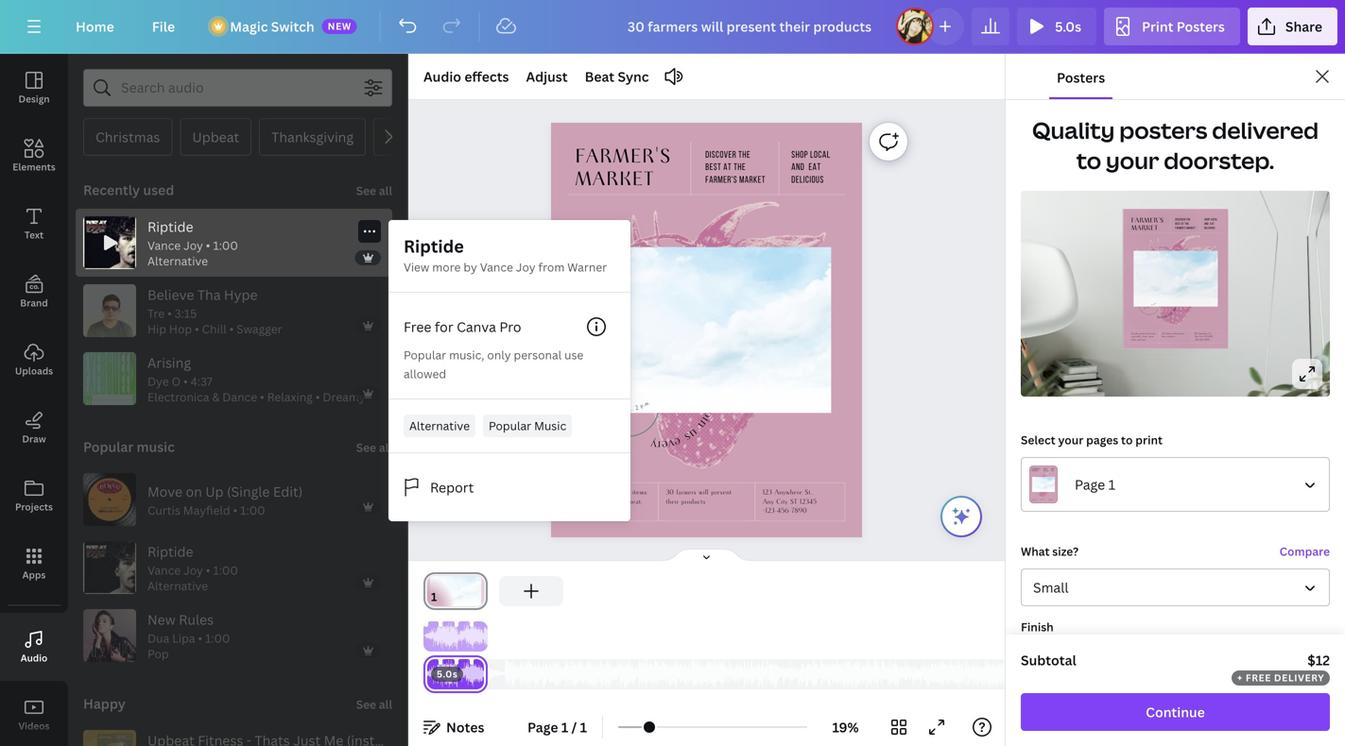 Task type: vqa. For each thing, say whether or not it's contained in the screenshot.
rightmost Shop
yes



Task type: locate. For each thing, give the bounding box(es) containing it.
vance inside riptide view more by vance joy from warner
[[480, 259, 513, 275]]

vance joy • 1:00 alternative
[[147, 238, 238, 269], [147, 563, 238, 594]]

audio inside dropdown button
[[423, 68, 461, 86]]

0 vertical spatial your
[[1106, 145, 1159, 176]]

discover the best at the farmer's market
[[705, 151, 765, 185], [1175, 218, 1196, 230]]

1 vertical spatial products
[[681, 498, 706, 506]]

alternative up new rules on the left
[[147, 579, 208, 594]]

vance joy • 1:00 alternative up believe tha hype
[[147, 238, 238, 269]]

3 see all button from the top
[[354, 685, 394, 723]]

0 horizontal spatial city
[[776, 498, 788, 506]]

page down select your pages to print
[[1075, 476, 1105, 494]]

2 vertical spatial all
[[379, 697, 392, 713]]

1 see all from the top
[[356, 183, 392, 198]]

posters down 5.0s
[[1057, 69, 1105, 86]]

1 all from the top
[[379, 183, 392, 198]]

edit)
[[273, 483, 303, 501]]

local inside 'shop local and'
[[810, 150, 830, 160]]

1 horizontal spatial will
[[1173, 332, 1176, 335]]

1 vertical spatial 8
[[612, 414, 618, 422]]

see all button
[[354, 171, 394, 209], [354, 428, 394, 466], [354, 685, 394, 723]]

1 vertical spatial joy
[[516, 259, 536, 275]]

see left notes button
[[356, 697, 376, 713]]

0 vertical spatial see all
[[356, 183, 392, 198]]

at left eat delicious
[[723, 163, 732, 173]]

n
[[693, 417, 712, 433]]

0 vertical spatial st
[[1204, 336, 1206, 338]]

city
[[1199, 336, 1203, 338], [776, 498, 788, 506]]

eat delicious
[[791, 163, 824, 185]]

herbs
[[1131, 339, 1136, 342], [575, 507, 591, 516]]

0 horizontal spatial eat
[[808, 163, 821, 173]]

1 vertical spatial posters
[[1057, 69, 1105, 86]]

1 vertical spatial alternative
[[409, 418, 470, 434]]

meat, inside locally-grown food items: vegetables, fruits, meat, herbs and more
[[628, 498, 643, 506]]

—
[[1149, 305, 1151, 308], [628, 406, 635, 415]]

delivery
[[1274, 672, 1324, 685]]

more for locally-grown food items: vegetables, fruits, meat, herbs and more 30 farmers will present their products 123 anywhere st., any city st 12345 +123-456-7890 shop local and eat delicious
[[1142, 339, 1146, 342]]

0 vertical spatial farmer's market
[[575, 145, 672, 192]]

2 vertical spatial see
[[356, 697, 376, 713]]

present
[[1177, 332, 1184, 335], [711, 489, 732, 497]]

1 vertical spatial meat,
[[628, 498, 643, 506]]

p.m.
[[1153, 302, 1157, 306], [639, 399, 651, 410]]

delicious down "doorstep." in the right top of the page
[[1204, 227, 1215, 230]]

1 horizontal spatial free
[[1246, 672, 1271, 685]]

1 vertical spatial trimming position slider
[[423, 660, 488, 690]]

1 vertical spatial farmers
[[676, 489, 696, 497]]

+123-
[[1195, 339, 1200, 342], [763, 507, 777, 516]]

2 vertical spatial see all button
[[354, 685, 394, 723]]

popular for popular music
[[489, 418, 531, 434]]

locally- for locally-grown food items: vegetables, fruits, meat, herbs and more
[[575, 489, 598, 497]]

joy up believe tha hype
[[183, 238, 203, 253]]

0 horizontal spatial 30
[[666, 489, 674, 497]]

alternative down allowed at left
[[409, 418, 470, 434]]

grown inside "locally-grown food items: vegetables, fruits, meat, herbs and more 30 farmers will present their products 123 anywhere st., any city st 12345 +123-456-7890 shop local and eat delicious"
[[1139, 332, 1145, 335]]

2 vertical spatial popular
[[83, 438, 133, 456]]

3 toggle play audio track preview image from the top
[[83, 474, 136, 526]]

to left print
[[1121, 432, 1133, 448]]

0 vertical spatial city
[[1199, 336, 1203, 338]]

farmer's down "doorstep." in the right top of the page
[[1175, 227, 1186, 230]]

more inside locally-grown food items: vegetables, fruits, meat, herbs and more
[[606, 507, 619, 516]]

best down "doorstep." in the right top of the page
[[1175, 223, 1181, 226]]

0 horizontal spatial discover the best at the farmer's market
[[705, 151, 765, 185]]

popular music
[[83, 438, 175, 456]]

text
[[24, 229, 44, 241]]

side panel tab list
[[0, 54, 68, 747]]

all down the calm button
[[379, 183, 392, 198]]

alternative, 60 seconds element up "rules"
[[147, 563, 238, 595]]

page for page 1
[[1075, 476, 1105, 494]]

12345
[[1207, 336, 1213, 338], [800, 498, 817, 506]]

1 vertical spatial herbs
[[575, 507, 591, 516]]

grown for locally-grown food items: vegetables, fruits, meat, herbs and more 30 farmers will present their products 123 anywhere st., any city st 12345 +123-456-7890 shop local and eat delicious
[[1139, 332, 1145, 335]]

1 down pages
[[1108, 476, 1115, 494]]

print posters button
[[1104, 8, 1240, 45]]

1 vertical spatial 7890
[[791, 507, 807, 516]]

1 vertical spatial discover the best at the farmer's market
[[1175, 218, 1196, 230]]

allowed
[[404, 366, 446, 382]]

0 vertical spatial 8 a.m. — 2 p.m.
[[1144, 302, 1157, 310]]

food inside "locally-grown food items: vegetables, fruits, meat, herbs and more 30 farmers will present their products 123 anywhere st., any city st 12345 +123-456-7890 shop local and eat delicious"
[[1145, 332, 1150, 335]]

will
[[1173, 332, 1176, 335], [699, 489, 709, 497]]

0 vertical spatial +123-
[[1195, 339, 1200, 342]]

1 horizontal spatial a.m.
[[1145, 306, 1150, 309]]

see all button down the calm button
[[354, 171, 394, 209]]

trimming, start edge slider down 5.0s image
[[423, 622, 437, 652]]

food for locally-grown food items: vegetables, fruits, meat, herbs and more 30 farmers will present their products 123 anywhere st., any city st 12345 +123-456-7890 shop local and eat delicious
[[1145, 332, 1150, 335]]

5.0s
[[1055, 17, 1081, 35]]

1 vertical spatial delicious
[[1204, 227, 1215, 230]]

any inside 123 anywhere st., any city st 12345 +123-456-7890
[[763, 498, 774, 506]]

2 horizontal spatial popular
[[489, 418, 531, 434]]

0 vertical spatial delicious
[[791, 176, 824, 185]]

locally- for locally-grown food items: vegetables, fruits, meat, herbs and more 30 farmers will present their products 123 anywhere st., any city st 12345 +123-456-7890 shop local and eat delicious
[[1131, 332, 1139, 335]]

joy up "rules"
[[183, 563, 203, 578]]

more inside "locally-grown food items: vegetables, fruits, meat, herbs and more 30 farmers will present their products 123 anywhere st., any city st 12345 +123-456-7890 shop local and eat delicious"
[[1142, 339, 1146, 342]]

free left for at the top
[[404, 318, 431, 336]]

1 horizontal spatial p.m.
[[1153, 302, 1157, 306]]

+123- inside "locally-grown food items: vegetables, fruits, meat, herbs and more 30 farmers will present their products 123 anywhere st., any city st 12345 +123-456-7890 shop local and eat delicious"
[[1195, 339, 1200, 342]]

0 horizontal spatial fruits,
[[609, 498, 625, 506]]

2 vertical spatial see all
[[356, 697, 392, 713]]

to inside quality posters delivered to your doorstep.
[[1076, 145, 1101, 176]]

0 vertical spatial wednesday
[[1143, 300, 1156, 308]]

city inside 123 anywhere st., any city st 12345 +123-456-7890
[[776, 498, 788, 506]]

trimming position slider down page title text box
[[423, 622, 488, 652]]

o i
[[697, 408, 718, 426]]

0 vertical spatial local
[[810, 150, 830, 160]]

herbs inside locally-grown food items: vegetables, fruits, meat, herbs and more
[[575, 507, 591, 516]]

123
[[1195, 332, 1198, 335], [763, 489, 772, 497]]

0 horizontal spatial will
[[699, 489, 709, 497]]

from
[[538, 259, 565, 275]]

0 horizontal spatial delicious
[[791, 176, 824, 185]]

items: for locally-grown food items: vegetables, fruits, meat, herbs and more 30 farmers will present their products 123 anywhere st., any city st 12345 +123-456-7890 shop local and eat delicious
[[1151, 332, 1156, 335]]

alternative inside button
[[409, 418, 470, 434]]

0 horizontal spatial 456-
[[777, 507, 791, 516]]

trimming position slider
[[423, 622, 488, 652], [423, 660, 488, 690]]

anywhere
[[1199, 332, 1208, 335], [775, 489, 802, 497]]

see for riptide
[[356, 440, 376, 456]]

•
[[206, 238, 210, 253], [167, 306, 172, 321], [195, 322, 199, 337], [229, 322, 234, 337], [183, 374, 188, 389], [260, 390, 264, 405], [315, 390, 320, 405], [233, 503, 237, 518], [206, 563, 210, 578], [198, 631, 202, 646]]

audio for audio effects
[[423, 68, 461, 86]]

2 vertical spatial vance
[[147, 563, 181, 578]]

shop
[[791, 150, 808, 160], [1204, 218, 1210, 222]]

your left pages
[[1058, 432, 1083, 448]]

1 vertical spatial eat
[[1210, 223, 1214, 226]]

locally- inside "locally-grown food items: vegetables, fruits, meat, herbs and more 30 farmers will present their products 123 anywhere st., any city st 12345 +123-456-7890 shop local and eat delicious"
[[1131, 332, 1139, 335]]

toggle play audio track preview image left curtis
[[83, 474, 136, 526]]

toggle play audio track preview image left dua in the left bottom of the page
[[83, 610, 136, 663]]

music,
[[449, 347, 484, 363]]

subtotal
[[1021, 652, 1076, 670]]

continue
[[1146, 704, 1205, 722]]

your left "doorstep." in the right top of the page
[[1106, 145, 1159, 176]]

3 see all from the top
[[356, 697, 392, 713]]

0 horizontal spatial 7890
[[791, 507, 807, 516]]

1 trimming, start edge slider from the top
[[423, 622, 437, 652]]

see down dreamy
[[356, 440, 376, 456]]

trimming, start edge slider
[[423, 622, 437, 652], [423, 660, 440, 690]]

present inside "locally-grown food items: vegetables, fruits, meat, herbs and more 30 farmers will present their products 123 anywhere st., any city st 12345 +123-456-7890 shop local and eat delicious"
[[1177, 332, 1184, 335]]

1 right / on the bottom of page
[[580, 719, 587, 737]]

delicious down 'shop local and'
[[791, 176, 824, 185]]

0 vertical spatial 7890
[[1204, 339, 1210, 342]]

believe tha hype
[[147, 286, 258, 304]]

• right dance at the left bottom of the page
[[260, 390, 264, 405]]

view more by vance joy from warner button
[[404, 258, 607, 277]]

0 vertical spatial best
[[705, 163, 721, 173]]

audio left effects
[[423, 68, 461, 86]]

their inside "locally-grown food items: vegetables, fruits, meat, herbs and more 30 farmers will present their products 123 anywhere st., any city st 12345 +123-456-7890 shop local and eat delicious"
[[1162, 336, 1166, 338]]

locally- inside locally-grown food items: vegetables, fruits, meat, herbs and more
[[575, 489, 598, 497]]

1 horizontal spatial st
[[1204, 336, 1206, 338]]

free right +
[[1246, 672, 1271, 685]]

1
[[1108, 476, 1115, 494], [561, 719, 568, 737], [580, 719, 587, 737]]

share
[[1285, 17, 1322, 35]]

items: inside "locally-grown food items: vegetables, fruits, meat, herbs and more 30 farmers will present their products 123 anywhere st., any city st 12345 +123-456-7890 shop local and eat delicious"
[[1151, 332, 1156, 335]]

shop inside 'shop local and'
[[791, 150, 808, 160]]

popular for popular music
[[83, 438, 133, 456]]

trimming position slider for first trimming, start edge "slider" from the top of the page
[[423, 622, 488, 652]]

all
[[379, 183, 392, 198], [379, 440, 392, 456], [379, 697, 392, 713]]

eat
[[808, 163, 821, 173], [1210, 223, 1214, 226]]

see down the calm button
[[356, 183, 376, 198]]

see all left notes button
[[356, 697, 392, 713]]

see all down dreamy
[[356, 440, 392, 456]]

discover the best at the farmer's market down "doorstep." in the right top of the page
[[1175, 218, 1196, 230]]

1 vertical spatial alternative, 60 seconds element
[[147, 563, 238, 595]]

0 vertical spatial fruits,
[[1143, 336, 1148, 338]]

alternative, 60 seconds element
[[147, 238, 238, 269], [147, 563, 238, 595]]

0 vertical spatial anywhere
[[1199, 332, 1208, 335]]

popular for popular music, only personal use allowed
[[404, 347, 446, 363]]

trimming, end edge slider down 5.0s image
[[474, 622, 488, 652]]

0 horizontal spatial local
[[810, 150, 830, 160]]

1 horizontal spatial to
[[1121, 432, 1133, 448]]

st
[[1204, 336, 1206, 338], [790, 498, 797, 506]]

grown
[[1139, 332, 1145, 335], [598, 489, 615, 497]]

at down "doorstep." in the right top of the page
[[1181, 223, 1184, 226]]

toggle play audio track preview image left dye on the left of the page
[[83, 353, 136, 405]]

4 toggle play audio track preview image from the top
[[83, 542, 136, 595]]

farmer's
[[575, 145, 672, 169], [705, 176, 737, 185], [1131, 217, 1164, 225], [1175, 227, 1186, 230]]

toggle play audio track preview image for believe tha hype
[[83, 285, 136, 337]]

toggle play audio track preview image
[[83, 285, 136, 337], [83, 353, 136, 405], [83, 474, 136, 526], [83, 542, 136, 595], [83, 610, 136, 663], [83, 731, 136, 747]]

all left notes button
[[379, 697, 392, 713]]

2 horizontal spatial 1
[[1108, 476, 1115, 494]]

grown for locally-grown food items: vegetables, fruits, meat, herbs and more
[[598, 489, 615, 497]]

tha
[[197, 286, 221, 304]]

1 inside dropdown button
[[1108, 476, 1115, 494]]

vegetables, inside "locally-grown food items: vegetables, fruits, meat, herbs and more 30 farmers will present their products 123 anywhere st., any city st 12345 +123-456-7890 shop local and eat delicious"
[[1131, 336, 1142, 338]]

0 horizontal spatial vegetables,
[[575, 498, 607, 506]]

7890
[[1204, 339, 1210, 342], [791, 507, 807, 516]]

move on up (single edit)
[[147, 483, 303, 501]]

farmer's market down quality posters delivered to your doorstep.
[[1131, 217, 1164, 232]]

print posters
[[1142, 17, 1225, 35]]

1 horizontal spatial locally-
[[1131, 332, 1139, 335]]

toggle play audio track preview image for move on up (single edit)
[[83, 474, 136, 526]]

0 vertical spatial discover
[[705, 151, 736, 160]]

0 vertical spatial alternative
[[147, 253, 208, 269]]

toggle play audio track preview image down happy
[[83, 731, 136, 747]]

0 horizontal spatial —
[[628, 406, 635, 415]]

posters
[[1177, 17, 1225, 35], [1057, 69, 1105, 86]]

local up eat delicious
[[810, 150, 830, 160]]

page for page 1 / 1
[[527, 719, 558, 737]]

meat, for locally-grown food items: vegetables, fruits, meat, herbs and more
[[628, 498, 643, 506]]

1 see all button from the top
[[354, 171, 394, 209]]

0 horizontal spatial e
[[661, 436, 669, 455]]

0 vertical spatial a.m.
[[1145, 306, 1150, 309]]

see all button left notes button
[[354, 685, 394, 723]]

dua
[[147, 631, 169, 646]]

0 horizontal spatial locally-
[[575, 489, 598, 497]]

vegetables, inside locally-grown food items: vegetables, fruits, meat, herbs and more
[[575, 498, 607, 506]]

see all for believe tha hype
[[356, 183, 392, 198]]

food
[[1145, 332, 1150, 335], [617, 489, 630, 497]]

1 vertical spatial 8 a.m. — 2 p.m.
[[612, 399, 651, 422]]

items: inside locally-grown food items: vegetables, fruits, meat, herbs and more
[[632, 489, 649, 497]]

discover the best at the farmer's market left eat delicious
[[705, 151, 765, 185]]

by
[[463, 259, 477, 275]]

2 alternative, 60 seconds element from the top
[[147, 563, 238, 595]]

1 horizontal spatial discover the best at the farmer's market
[[1175, 218, 1196, 230]]

vance joy • 1:00 alternative up "rules"
[[147, 563, 238, 594]]

trimming position slider up notes button
[[423, 660, 488, 690]]

audio up videos button
[[21, 652, 48, 665]]

audio inside button
[[21, 652, 48, 665]]

see all button down dreamy
[[354, 428, 394, 466]]

st., inside "locally-grown food items: vegetables, fruits, meat, herbs and more 30 farmers will present their products 123 anywhere st., any city st 12345 +123-456-7890 shop local and eat delicious"
[[1209, 332, 1212, 335]]

• right hop
[[195, 322, 199, 337]]

5 toggle play audio track preview image from the top
[[83, 610, 136, 663]]

their inside 30 farmers will present their products
[[666, 498, 679, 506]]

0 vertical spatial any
[[1195, 336, 1198, 338]]

trimming, start edge slider up notes button
[[423, 660, 440, 690]]

riptide up the 'view'
[[404, 235, 464, 258]]

all left hide image
[[379, 440, 392, 456]]

1 vertical spatial your
[[1058, 432, 1083, 448]]

notes
[[446, 719, 484, 737]]

1 vertical spatial +123-
[[763, 507, 777, 516]]

1 toggle play audio track preview image from the top
[[83, 285, 136, 337]]

0 vertical spatial trimming, start edge slider
[[423, 622, 437, 652]]

trimming, end edge slider
[[474, 622, 488, 652], [471, 660, 488, 690]]

audio for audio
[[21, 652, 48, 665]]

riptide
[[147, 218, 193, 236], [404, 235, 464, 258], [147, 543, 193, 561]]

discover
[[705, 151, 736, 160], [1175, 218, 1186, 222]]

rules
[[179, 611, 214, 629]]

free
[[404, 318, 431, 336], [1246, 672, 1271, 685]]

1 trimming position slider from the top
[[423, 622, 488, 652]]

1 vertical spatial 12345
[[800, 498, 817, 506]]

discover down "doorstep." in the right top of the page
[[1175, 218, 1186, 222]]

market
[[575, 168, 655, 192], [739, 176, 765, 185], [1131, 224, 1158, 232], [1187, 227, 1196, 230]]

1 horizontal spatial more
[[606, 507, 619, 516]]

audio
[[423, 68, 461, 86], [21, 652, 48, 665]]

shop up eat delicious
[[791, 150, 808, 160]]

2 see from the top
[[356, 440, 376, 456]]

st inside 123 anywhere st., any city st 12345 +123-456-7890
[[790, 498, 797, 506]]

2 vance joy • 1:00 alternative from the top
[[147, 563, 238, 594]]

1 horizontal spatial delicious
[[1204, 227, 1215, 230]]

1 horizontal spatial audio
[[423, 68, 461, 86]]

page inside dropdown button
[[1075, 476, 1105, 494]]

vance up new
[[147, 563, 181, 578]]

2 see all from the top
[[356, 440, 392, 456]]

1 horizontal spatial your
[[1106, 145, 1159, 176]]

shop down "doorstep." in the right top of the page
[[1204, 218, 1210, 222]]

city inside "locally-grown food items: vegetables, fruits, meat, herbs and more 30 farmers will present their products 123 anywhere st., any city st 12345 +123-456-7890 shop local and eat delicious"
[[1199, 336, 1203, 338]]

at
[[723, 163, 732, 173], [1181, 223, 1184, 226]]

hop
[[169, 322, 192, 337]]

fruits, for locally-grown food items: vegetables, fruits, meat, herbs and more 30 farmers will present their products 123 anywhere st., any city st 12345 +123-456-7890 shop local and eat delicious
[[1143, 336, 1148, 338]]

vance up believe
[[147, 238, 181, 253]]

1:00
[[213, 238, 238, 253], [240, 503, 265, 518], [213, 563, 238, 578], [205, 631, 230, 646]]

fruits, for locally-grown food items: vegetables, fruits, meat, herbs and more
[[609, 498, 625, 506]]

joy left from
[[516, 259, 536, 275]]

popular inside button
[[489, 418, 531, 434]]

2 all from the top
[[379, 440, 392, 456]]

videos
[[18, 720, 50, 733]]

0 horizontal spatial wednesday
[[609, 391, 648, 416]]

discover left 'shop local and'
[[705, 151, 736, 160]]

vegetables, for locally-grown food items: vegetables, fruits, meat, herbs and more 30 farmers will present their products 123 anywhere st., any city st 12345 +123-456-7890 shop local and eat delicious
[[1131, 336, 1142, 338]]

0 vertical spatial items:
[[1151, 332, 1156, 335]]

1 left / on the bottom of page
[[561, 719, 568, 737]]

see all down the calm button
[[356, 183, 392, 198]]

1 see from the top
[[356, 183, 376, 198]]

0 horizontal spatial farmers
[[676, 489, 696, 497]]

toggle play audio track preview image right "apps" button on the left of page
[[83, 542, 136, 595]]

eat inside "locally-grown food items: vegetables, fruits, meat, herbs and more 30 farmers will present their products 123 anywhere st., any city st 12345 +123-456-7890 shop local and eat delicious"
[[1210, 223, 1214, 226]]

3 all from the top
[[379, 697, 392, 713]]

st., inside 123 anywhere st., any city st 12345 +123-456-7890
[[805, 489, 814, 497]]

popular left music
[[83, 438, 133, 456]]

0 horizontal spatial a.m.
[[617, 409, 629, 420]]

anywhere inside 123 anywhere st., any city st 12345 +123-456-7890
[[775, 489, 802, 497]]

meat,
[[1149, 336, 1154, 338], [628, 498, 643, 506]]

• left dreamy
[[315, 390, 320, 405]]

1 horizontal spatial 456-
[[1200, 339, 1204, 342]]

items: for locally-grown food items: vegetables, fruits, meat, herbs and more
[[632, 489, 649, 497]]

3:15
[[175, 306, 197, 321]]

0 vertical spatial popular
[[404, 347, 446, 363]]

your
[[1106, 145, 1159, 176], [1058, 432, 1083, 448]]

any
[[1195, 336, 1198, 338], [763, 498, 774, 506]]

food inside locally-grown food items: vegetables, fruits, meat, herbs and more
[[617, 489, 630, 497]]

1 vertical spatial 2
[[634, 404, 640, 412]]

0 horizontal spatial items:
[[632, 489, 649, 497]]

1 vertical spatial vance
[[480, 259, 513, 275]]

&
[[212, 390, 220, 405]]

alternative, 60 seconds element up believe tha hype
[[147, 238, 238, 269]]

1 vertical spatial to
[[1121, 432, 1133, 448]]

curtis
[[147, 503, 180, 518]]

1 horizontal spatial grown
[[1139, 332, 1145, 335]]

123 inside "locally-grown food items: vegetables, fruits, meat, herbs and more 30 farmers will present their products 123 anywhere st., any city st 12345 +123-456-7890 shop local and eat delicious"
[[1195, 332, 1198, 335]]

popular left the music on the bottom of page
[[489, 418, 531, 434]]

1 for page 1
[[1108, 476, 1115, 494]]

popular inside popular music, only personal use allowed
[[404, 347, 446, 363]]

456- inside 123 anywhere st., any city st 12345 +123-456-7890
[[777, 507, 791, 516]]

mayfield
[[183, 503, 230, 518]]

small
[[1033, 579, 1068, 597]]

joy inside riptide view more by vance joy from warner
[[516, 259, 536, 275]]

1 horizontal spatial food
[[1145, 332, 1150, 335]]

1:00 down "rules"
[[205, 631, 230, 646]]

e left the u
[[672, 433, 683, 452]]

e right y
[[661, 436, 669, 455]]

adjust button
[[518, 61, 575, 92]]

farmers inside "locally-grown food items: vegetables, fruits, meat, herbs and more 30 farmers will present their products 123 anywhere st., any city st 12345 +123-456-7890 shop local and eat delicious"
[[1165, 332, 1172, 335]]

0 horizontal spatial their
[[666, 498, 679, 506]]

1 vertical spatial locally-
[[575, 489, 598, 497]]

dua lipa • 1:00 pop
[[147, 631, 230, 662]]

dye
[[147, 374, 169, 389]]

beat sync
[[585, 68, 649, 86]]

1 vertical spatial food
[[617, 489, 630, 497]]

to left posters
[[1076, 145, 1101, 176]]

1 horizontal spatial any
[[1195, 336, 1198, 338]]

posters
[[1119, 115, 1207, 146]]

popular up allowed at left
[[404, 347, 446, 363]]

12345 inside 123 anywhere st., any city st 12345 +123-456-7890
[[800, 498, 817, 506]]

1 vertical spatial at
[[1181, 223, 1184, 226]]

What size? button
[[1021, 569, 1330, 607]]

fruits, inside "locally-grown food items: vegetables, fruits, meat, herbs and more 30 farmers will present their products 123 anywhere st., any city st 12345 +123-456-7890 shop local and eat delicious"
[[1143, 336, 1148, 338]]

locally-
[[1131, 332, 1139, 335], [575, 489, 598, 497]]

farmer's down quality posters delivered to your doorstep.
[[1131, 217, 1164, 225]]

locally-grown food items: vegetables, fruits, meat, herbs and more 30 farmers will present their products 123 anywhere st., any city st 12345 +123-456-7890 shop local and eat delicious
[[1131, 218, 1217, 342]]

shop inside "locally-grown food items: vegetables, fruits, meat, herbs and more 30 farmers will present their products 123 anywhere st., any city st 12345 +123-456-7890 shop local and eat delicious"
[[1204, 218, 1210, 222]]

farmer's market down beat sync dropdown button
[[575, 145, 672, 192]]

1 horizontal spatial +123-
[[1195, 339, 1200, 342]]

meat, inside "locally-grown food items: vegetables, fruits, meat, herbs and more 30 farmers will present their products 123 anywhere st., any city st 12345 +123-456-7890 shop local and eat delicious"
[[1149, 336, 1154, 338]]

toggle play audio track preview image left tre
[[83, 285, 136, 337]]

0 horizontal spatial shop
[[791, 150, 808, 160]]

products inside 30 farmers will present their products
[[681, 498, 706, 506]]

0 vertical spatial discover the best at the farmer's market
[[705, 151, 765, 185]]

move
[[147, 483, 182, 501]]

fruits, inside locally-grown food items: vegetables, fruits, meat, herbs and more
[[609, 498, 625, 506]]

more inside riptide view more by vance joy from warner
[[432, 259, 461, 275]]

local
[[810, 150, 830, 160], [1211, 218, 1217, 222]]

0 vertical spatial st.,
[[1209, 332, 1212, 335]]

trimming, end edge slider up notes
[[471, 660, 488, 690]]

0 vertical spatial 8
[[1144, 307, 1146, 310]]

eat inside eat delicious
[[808, 163, 821, 173]]

0 horizontal spatial grown
[[598, 489, 615, 497]]

• right lipa
[[198, 631, 202, 646]]

alternative up believe
[[147, 253, 208, 269]]

present inside 30 farmers will present their products
[[711, 489, 732, 497]]

1 for page 1 / 1
[[561, 719, 568, 737]]

best left eat delicious
[[705, 163, 721, 173]]

uploads button
[[0, 326, 68, 394]]

vegetables, for locally-grown food items: vegetables, fruits, meat, herbs and more
[[575, 498, 607, 506]]

2 trimming position slider from the top
[[423, 660, 488, 690]]

arising
[[147, 354, 191, 372]]

posters right the print
[[1177, 17, 1225, 35]]

herbs inside "locally-grown food items: vegetables, fruits, meat, herbs and more 30 farmers will present their products 123 anywhere st., any city st 12345 +123-456-7890 shop local and eat delicious"
[[1131, 339, 1136, 342]]

vance right the by
[[480, 259, 513, 275]]

1 vance joy • 1:00 alternative from the top
[[147, 238, 238, 269]]

2 see all button from the top
[[354, 428, 394, 466]]

0 horizontal spatial 123
[[763, 489, 772, 497]]

2 toggle play audio track preview image from the top
[[83, 353, 136, 405]]

page left / on the bottom of page
[[527, 719, 558, 737]]

local down "doorstep." in the right top of the page
[[1211, 218, 1217, 222]]

grown inside locally-grown food items: vegetables, fruits, meat, herbs and more
[[598, 489, 615, 497]]

joy
[[183, 238, 203, 253], [516, 259, 536, 275], [183, 563, 203, 578]]

0 vertical spatial audio
[[423, 68, 461, 86]]



Task type: describe. For each thing, give the bounding box(es) containing it.
7890 inside 123 anywhere st., any city st 12345 +123-456-7890
[[791, 507, 807, 516]]

see for believe tha hype
[[356, 183, 376, 198]]

• right o
[[183, 374, 188, 389]]

30 farmers will present their products
[[666, 489, 732, 506]]

apps
[[22, 569, 46, 582]]

report button
[[388, 469, 630, 507]]

compare button
[[1279, 544, 1330, 559]]

to for your
[[1076, 145, 1101, 176]]

notes button
[[416, 713, 492, 743]]

posters inside the "posters" button
[[1057, 69, 1105, 86]]

file button
[[137, 8, 190, 45]]

pop, 60 seconds element
[[147, 631, 230, 663]]

1 alternative, 60 seconds element from the top
[[147, 238, 238, 269]]

0 horizontal spatial your
[[1058, 432, 1083, 448]]

0 vertical spatial 2
[[1151, 304, 1153, 307]]

30 inside "locally-grown food items: vegetables, fruits, meat, herbs and more 30 farmers will present their products 123 anywhere st., any city st 12345 +123-456-7890 shop local and eat delicious"
[[1162, 332, 1165, 335]]

page 1 button
[[1021, 457, 1330, 512]]

market up warner on the top left
[[575, 168, 655, 192]]

1 horizontal spatial best
[[1175, 223, 1181, 226]]

will inside 30 farmers will present their products
[[699, 489, 709, 497]]

beat
[[585, 68, 614, 86]]

locally-grown food items: vegetables, fruits, meat, herbs and more
[[575, 489, 649, 516]]

vance joy • 1:00 alternative for 1st alternative, 60 seconds element from the top
[[147, 238, 238, 269]]

1 horizontal spatial discover
[[1175, 218, 1186, 222]]

videos button
[[0, 681, 68, 747]]

riptide down curtis
[[147, 543, 193, 561]]

0 vertical spatial p.m.
[[1153, 302, 1157, 306]]

used
[[143, 181, 174, 199]]

elements button
[[0, 122, 68, 190]]

magic switch
[[230, 17, 314, 35]]

size?
[[1052, 544, 1079, 559]]

lipa
[[172, 631, 195, 646]]

apps button
[[0, 530, 68, 598]]

0 vertical spatial joy
[[183, 238, 203, 253]]

1 horizontal spatial —
[[1149, 305, 1151, 308]]

electronica
[[147, 390, 209, 405]]

vance joy • 1:00 alternative for 2nd alternative, 60 seconds element from the top
[[147, 563, 238, 594]]

upbeat button
[[180, 118, 252, 156]]

toggle play audio track preview image for new rules
[[83, 610, 136, 663]]

$12
[[1307, 652, 1330, 670]]

1 horizontal spatial e
[[672, 433, 683, 452]]

dance
[[222, 390, 257, 405]]

popular music button
[[483, 415, 572, 438]]

brand
[[20, 297, 48, 310]]

0 vertical spatial vance
[[147, 238, 181, 253]]

see all button for riptide
[[354, 428, 394, 466]]

recently used
[[83, 181, 174, 199]]

riptide inside riptide view more by vance joy from warner
[[404, 235, 464, 258]]

see all button for believe tha hype
[[354, 171, 394, 209]]

up
[[205, 483, 224, 501]]

compare
[[1279, 544, 1330, 559]]

food for locally-grown food items: vegetables, fruits, meat, herbs and more
[[617, 489, 630, 497]]

switch
[[271, 17, 314, 35]]

• right tre
[[167, 306, 172, 321]]

any inside "locally-grown food items: vegetables, fruits, meat, herbs and more 30 farmers will present their products 123 anywhere st., any city st 12345 +123-456-7890 shop local and eat delicious"
[[1195, 336, 1198, 338]]

456- inside "locally-grown food items: vegetables, fruits, meat, herbs and more 30 farmers will present their products 123 anywhere st., any city st 12345 +123-456-7890 shop local and eat delicious"
[[1200, 339, 1204, 342]]

• down move on up (single edit)
[[233, 503, 237, 518]]

calm button
[[373, 118, 431, 156]]

delicious inside "locally-grown food items: vegetables, fruits, meat, herbs and more 30 farmers will present their products 123 anywhere st., any city st 12345 +123-456-7890 shop local and eat delicious"
[[1204, 227, 1215, 230]]

design
[[18, 93, 50, 105]]

1 vertical spatial a.m.
[[617, 409, 629, 420]]

o
[[172, 374, 181, 389]]

brand button
[[0, 258, 68, 326]]

dye o • 4:37 electronica & dance • relaxing • dreamy
[[147, 374, 365, 405]]

posters button
[[1049, 54, 1113, 99]]

5.0s image
[[423, 577, 488, 607]]

new rules
[[147, 611, 214, 629]]

1:00 up "rules"
[[213, 563, 238, 578]]

12345 inside "locally-grown food items: vegetables, fruits, meat, herbs and more 30 farmers will present their products 123 anywhere st., any city st 12345 +123-456-7890 shop local and eat delicious"
[[1207, 336, 1213, 338]]

riptide view more by vance joy from warner
[[404, 235, 607, 275]]

• right chill
[[229, 322, 234, 337]]

• up "rules"
[[206, 563, 210, 578]]

uploads
[[15, 365, 53, 378]]

30 inside 30 farmers will present their products
[[666, 489, 674, 497]]

all for believe tha hype
[[379, 183, 392, 198]]

1:00 down (single
[[240, 503, 265, 518]]

hype
[[224, 286, 258, 304]]

electronica & dance, relaxing, dreamy, 277 seconds element
[[147, 374, 365, 405]]

6 toggle play audio track preview image from the top
[[83, 731, 136, 747]]

and inside locally-grown food items: vegetables, fruits, meat, herbs and more
[[593, 507, 603, 516]]

toggle play audio track preview image for arising
[[83, 353, 136, 405]]

i
[[697, 414, 714, 426]]

farmer's down beat sync dropdown button
[[575, 145, 672, 169]]

happy
[[83, 695, 125, 713]]

3 see from the top
[[356, 697, 376, 713]]

draw
[[22, 433, 46, 446]]

home link
[[60, 8, 129, 45]]

0 horizontal spatial farmer's market
[[575, 145, 672, 192]]

1:00 up the hype
[[213, 238, 238, 253]]

all for riptide
[[379, 440, 392, 456]]

meat, for locally-grown food items: vegetables, fruits, meat, herbs and more 30 farmers will present their products 123 anywhere st., any city st 12345 +123-456-7890 shop local and eat delicious
[[1149, 336, 1154, 338]]

and inside 'shop local and'
[[791, 163, 805, 173]]

quality
[[1032, 115, 1115, 146]]

alternative button
[[404, 415, 475, 438]]

upbeat
[[192, 128, 239, 146]]

Page title text field
[[445, 588, 453, 607]]

page 1
[[1075, 476, 1115, 494]]

sync
[[618, 68, 649, 86]]

trimming position slider for second trimming, start edge "slider" from the top of the page
[[423, 660, 488, 690]]

music
[[137, 438, 175, 456]]

trimming, end edge slider for first trimming, start edge "slider" from the top of the page
[[474, 622, 488, 652]]

effects
[[464, 68, 509, 86]]

hip
[[147, 322, 166, 337]]

st inside "locally-grown food items: vegetables, fruits, meat, herbs and more 30 farmers will present their products 123 anywhere st., any city st 12345 +123-456-7890 shop local and eat delicious"
[[1204, 336, 1206, 338]]

market down quality posters delivered to your doorstep.
[[1131, 224, 1158, 232]]

on
[[186, 483, 202, 501]]

delivered
[[1212, 115, 1319, 146]]

projects button
[[0, 462, 68, 530]]

+
[[1237, 672, 1243, 685]]

pro
[[499, 318, 521, 336]]

farmer's left eat delicious
[[705, 176, 737, 185]]

your inside quality posters delivered to your doorstep.
[[1106, 145, 1159, 176]]

market left eat delicious
[[739, 176, 765, 185]]

what
[[1021, 544, 1050, 559]]

(single
[[227, 483, 270, 501]]

christmas button
[[83, 118, 172, 156]]

see all for riptide
[[356, 440, 392, 456]]

7890 inside "locally-grown food items: vegetables, fruits, meat, herbs and more 30 farmers will present their products 123 anywhere st., any city st 12345 +123-456-7890 shop local and eat delicious"
[[1204, 339, 1210, 342]]

trimming, end edge slider for second trimming, start edge "slider" from the top of the page
[[471, 660, 488, 690]]

draw button
[[0, 394, 68, 462]]

free for canva pro button
[[404, 318, 521, 336]]

0 horizontal spatial discover
[[705, 151, 736, 160]]

herbs for locally-grown food items: vegetables, fruits, meat, herbs and more
[[575, 507, 591, 516]]

2 trimming, start edge slider from the top
[[423, 660, 440, 690]]

print
[[1142, 17, 1173, 35]]

• inside 'dua lipa • 1:00 pop'
[[198, 631, 202, 646]]

1 horizontal spatial 8 a.m. — 2 p.m.
[[1144, 302, 1157, 310]]

pages
[[1086, 432, 1118, 448]]

Search audio search field
[[121, 70, 354, 106]]

local inside "locally-grown food items: vegetables, fruits, meat, herbs and more 30 farmers will present their products 123 anywhere st., any city st 12345 +123-456-7890 shop local and eat delicious"
[[1211, 218, 1217, 222]]

19%
[[832, 719, 859, 737]]

market down "doorstep." in the right top of the page
[[1187, 227, 1196, 230]]

hip hop, chill, swagger, 195 seconds element
[[147, 306, 282, 337]]

1 horizontal spatial 1
[[580, 719, 587, 737]]

products inside "locally-grown food items: vegetables, fruits, meat, herbs and more 30 farmers will present their products 123 anywhere st., any city st 12345 +123-456-7890 shop local and eat delicious"
[[1167, 336, 1175, 338]]

1 vertical spatial p.m.
[[639, 399, 651, 410]]

0 horizontal spatial at
[[723, 163, 732, 173]]

only
[[487, 347, 511, 363]]

herbs for locally-grown food items: vegetables, fruits, meat, herbs and more 30 farmers will present their products 123 anywhere st., any city st 12345 +123-456-7890 shop local and eat delicious
[[1131, 339, 1136, 342]]

farmers inside 30 farmers will present their products
[[676, 489, 696, 497]]

more for locally-grown food items: vegetables, fruits, meat, herbs and more
[[606, 507, 619, 516]]

0 horizontal spatial 2
[[634, 404, 640, 412]]

canva assistant image
[[950, 506, 973, 528]]

select your pages to print
[[1021, 432, 1163, 448]]

anywhere inside "locally-grown food items: vegetables, fruits, meat, herbs and more 30 farmers will present their products 123 anywhere st., any city st 12345 +123-456-7890 shop local and eat delicious"
[[1199, 332, 1208, 335]]

• up "tha"
[[206, 238, 210, 253]]

riptide down the used
[[147, 218, 193, 236]]

hide image
[[407, 355, 420, 446]]

main menu bar
[[0, 0, 1345, 54]]

to for print
[[1121, 432, 1133, 448]]

thanksgiving button
[[259, 118, 366, 156]]

relaxing
[[267, 390, 313, 405]]

Design title text field
[[612, 8, 889, 45]]

pop
[[147, 647, 169, 662]]

calm
[[386, 128, 418, 146]]

popular music, only personal use allowed
[[404, 347, 583, 382]]

123 anywhere st., any city st 12345 +123-456-7890
[[763, 489, 817, 516]]

/
[[571, 719, 577, 737]]

tre • 3:15 hip hop • chill • swagger
[[147, 306, 282, 337]]

0 vertical spatial free
[[404, 318, 431, 336]]

1 horizontal spatial at
[[1181, 223, 1184, 226]]

print
[[1135, 432, 1163, 448]]

1:00 inside 'dua lipa • 1:00 pop'
[[205, 631, 230, 646]]

o
[[699, 408, 718, 422]]

+123- inside 123 anywhere st., any city st 12345 +123-456-7890
[[763, 507, 777, 516]]

use
[[564, 347, 583, 363]]

toggle play audio track preview image for riptide
[[83, 542, 136, 595]]

123 inside 123 anywhere st., any city st 12345 +123-456-7890
[[763, 489, 772, 497]]

0 horizontal spatial 8
[[612, 414, 618, 422]]

audio effects button
[[416, 61, 517, 92]]

0 horizontal spatial 8 a.m. — 2 p.m.
[[612, 399, 651, 422]]

new
[[328, 20, 351, 33]]

2 vertical spatial alternative
[[147, 579, 208, 594]]

hide pages image
[[661, 548, 752, 563]]

1 vertical spatial —
[[628, 406, 635, 415]]

will inside "locally-grown food items: vegetables, fruits, meat, herbs and more 30 farmers will present their products 123 anywhere st., any city st 12345 +123-456-7890 shop local and eat delicious"
[[1173, 332, 1176, 335]]

thanksgiving
[[271, 128, 354, 146]]

report
[[430, 479, 474, 497]]

warner
[[567, 259, 607, 275]]

0 horizontal spatial best
[[705, 163, 721, 173]]

posters inside print posters dropdown button
[[1177, 17, 1225, 35]]

1 vertical spatial farmer's market
[[1131, 217, 1164, 232]]

2 vertical spatial joy
[[183, 563, 203, 578]]

new
[[147, 611, 176, 629]]

for
[[435, 318, 453, 336]]

view
[[404, 259, 429, 275]]

what size?
[[1021, 544, 1079, 559]]



